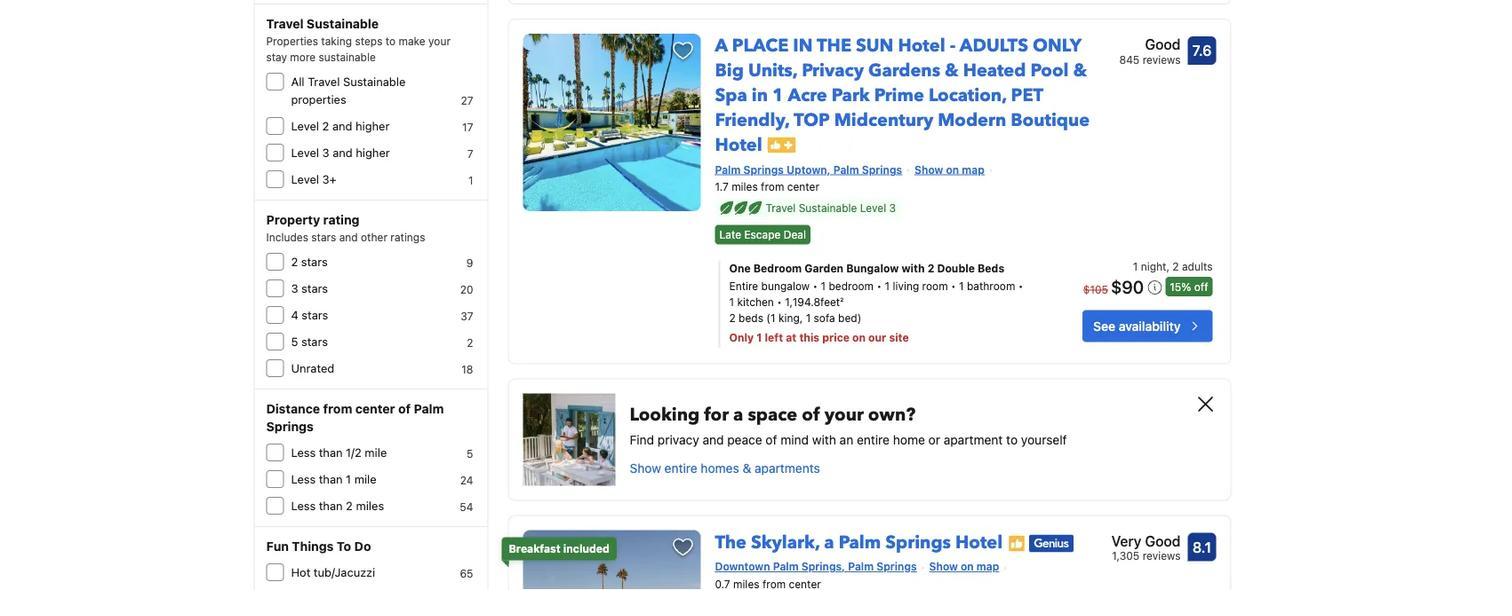 Task type: vqa. For each thing, say whether or not it's contained in the screenshot.


Task type: describe. For each thing, give the bounding box(es) containing it.
show on map for springs
[[929, 561, 999, 574]]

boutique
[[1011, 108, 1090, 133]]

0 vertical spatial center
[[787, 181, 819, 193]]

location,
[[929, 84, 1007, 108]]

1 down garden
[[821, 281, 826, 293]]

to
[[337, 540, 351, 555]]

home
[[893, 433, 925, 448]]

level for level 2 and higher
[[291, 120, 319, 133]]

steps
[[355, 35, 383, 47]]

center inside distance from center of palm springs
[[355, 402, 395, 417]]

this property is part of our preferred partner program. it's committed to providing excellent service and good value. it'll pay us a higher commission if you make a booking. image
[[1008, 535, 1026, 553]]

less than 1/2 mile
[[291, 447, 387, 460]]

very good element
[[1111, 531, 1181, 552]]

• down the one bedroom garden bungalow with 2 double beds link
[[877, 281, 882, 293]]

hotel for the
[[898, 34, 945, 58]]

make
[[399, 35, 425, 47]]

1 night , 2 adults
[[1133, 261, 1213, 273]]

room
[[922, 281, 948, 293]]

• up 1,194.8feet²
[[813, 281, 818, 293]]

with inside looking for a space of your own? find privacy and peace of mind with an entire home or apartment to yourself
[[812, 433, 836, 448]]

1 down entire on the top
[[729, 297, 734, 309]]

do
[[354, 540, 371, 555]]

on for sun
[[946, 164, 959, 176]]

1,305
[[1112, 551, 1140, 563]]

mind
[[781, 433, 809, 448]]

breakfast included
[[509, 544, 609, 556]]

distance
[[266, 402, 320, 417]]

beds
[[978, 263, 1004, 275]]

less than 2 miles
[[291, 500, 384, 513]]

see availability
[[1093, 319, 1181, 334]]

show for the skylark, a palm springs hotel
[[929, 561, 958, 574]]

0 vertical spatial from
[[761, 181, 784, 193]]

level for level 3 and higher
[[291, 146, 319, 160]]

hot
[[291, 567, 310, 580]]

3+
[[322, 173, 337, 186]]

or
[[928, 433, 940, 448]]

homes
[[701, 461, 739, 476]]

to inside looking for a space of your own? find privacy and peace of mind with an entire home or apartment to yourself
[[1006, 433, 1018, 448]]

1,194.8feet²
[[785, 297, 844, 309]]

3 stars
[[291, 282, 328, 295]]

a place in the sun hotel - adults only big units, privacy gardens & heated pool & spa in 1 acre park prime location, pet friendly, top midcentury modern boutique hotel image
[[523, 34, 701, 212]]

less for less than 1/2 mile
[[291, 447, 316, 460]]

9
[[466, 257, 473, 269]]

-
[[950, 34, 956, 58]]

park
[[832, 84, 870, 108]]

one
[[729, 263, 751, 275]]

845
[[1119, 53, 1140, 66]]

uptown,
[[787, 164, 831, 176]]

things
[[292, 540, 334, 555]]

this
[[799, 332, 820, 345]]

availability
[[1119, 319, 1181, 334]]

1 down 1/2
[[346, 473, 351, 487]]

,
[[1166, 261, 1170, 273]]

bungalow
[[761, 281, 810, 293]]

sustainable
[[319, 51, 376, 63]]

(1
[[766, 313, 775, 325]]

a for palm
[[824, 531, 834, 556]]

2 up room at the top
[[927, 263, 934, 275]]

late
[[719, 229, 741, 241]]

1 down double
[[959, 281, 964, 293]]

• down bungalow at right top
[[777, 297, 782, 309]]

less for less than 2 miles
[[291, 500, 316, 513]]

2 right ,
[[1173, 261, 1179, 273]]

the
[[817, 34, 851, 58]]

show inside button
[[630, 461, 661, 476]]

peace
[[727, 433, 762, 448]]

2 horizontal spatial of
[[802, 403, 820, 428]]

apartments
[[755, 461, 820, 476]]

units,
[[748, 59, 797, 83]]

bed)
[[838, 313, 861, 325]]

• right bathroom
[[1018, 281, 1023, 293]]

1 horizontal spatial &
[[945, 59, 959, 83]]

a place in the sun hotel - adults only big units, privacy gardens & heated pool & spa in 1 acre park prime location, pet friendly, top midcentury modern boutique hotel
[[715, 34, 1090, 158]]

properties
[[266, 35, 318, 47]]

1 left "sofa"
[[806, 313, 811, 325]]

scored 8.1 element
[[1188, 534, 1216, 562]]

good inside very good 1,305 reviews
[[1145, 533, 1181, 550]]

15% off
[[1170, 281, 1208, 293]]

one bedroom garden bungalow with 2 double beds link
[[729, 261, 1030, 277]]

all
[[291, 75, 304, 88]]

show for a place in the sun hotel - adults only big units, privacy gardens & heated pool & spa in 1 acre park prime location, pet friendly, top midcentury modern boutique hotel
[[915, 164, 943, 176]]

1 inside the a place in the sun hotel - adults only big units, privacy gardens & heated pool & spa in 1 acre park prime location, pet friendly, top midcentury modern boutique hotel
[[772, 84, 784, 108]]

level up bungalow
[[860, 202, 886, 214]]

to inside the travel sustainable properties taking steps to make your stay more sustainable
[[386, 35, 396, 47]]

bungalow
[[846, 263, 899, 275]]

1.7 miles from center
[[715, 181, 819, 193]]

a
[[715, 34, 728, 58]]

find
[[630, 433, 654, 448]]

garden
[[805, 263, 844, 275]]

mile for less than 1 mile
[[354, 473, 376, 487]]

5 for 5 stars
[[291, 335, 298, 349]]

your inside looking for a space of your own? find privacy and peace of mind with an entire home or apartment to yourself
[[824, 403, 864, 428]]

off
[[1194, 281, 1208, 293]]

unrated
[[291, 362, 334, 375]]

0 horizontal spatial miles
[[356, 500, 384, 513]]

1 left left
[[757, 332, 762, 345]]

hot tub/jacuzzi
[[291, 567, 375, 580]]

the
[[715, 531, 747, 556]]

property rating includes stars and other ratings
[[266, 213, 425, 244]]

downtown palm springs, palm springs
[[715, 561, 917, 574]]

18
[[461, 363, 473, 376]]

this property is part of our preferred partner program. it's committed to providing excellent service and good value. it'll pay us a higher commission if you make a booking. image
[[1008, 535, 1026, 553]]

looking for a space of your own? image
[[523, 394, 615, 487]]

stars for 2 stars
[[301, 256, 328, 269]]

midcentury
[[834, 108, 933, 133]]

modern
[[938, 108, 1006, 133]]

left
[[765, 332, 783, 345]]

sofa
[[814, 313, 835, 325]]

stars for 3 stars
[[301, 282, 328, 295]]

27
[[461, 94, 473, 107]]

night
[[1141, 261, 1166, 273]]

in
[[793, 34, 813, 58]]

privacy
[[802, 59, 864, 83]]

level 3 and higher
[[291, 146, 390, 160]]



Task type: locate. For each thing, give the bounding box(es) containing it.
& inside button
[[742, 461, 751, 476]]

includes
[[266, 231, 308, 244]]

late escape deal
[[719, 229, 806, 241]]

1 vertical spatial hotel
[[715, 133, 762, 158]]

2 vertical spatial less
[[291, 500, 316, 513]]

sustainable for travel sustainable properties taking steps to make your stay more sustainable
[[307, 16, 379, 31]]

pet
[[1011, 84, 1043, 108]]

0 horizontal spatial with
[[812, 433, 836, 448]]

acre
[[788, 84, 827, 108]]

1 vertical spatial center
[[355, 402, 395, 417]]

show down the skylark, a palm springs hotel
[[929, 561, 958, 574]]

2 up the 18
[[467, 337, 473, 349]]

0 vertical spatial travel
[[266, 16, 303, 31]]

bathroom
[[967, 281, 1015, 293]]

1 vertical spatial with
[[812, 433, 836, 448]]

this property is part of our preferred plus program. it's committed to providing outstanding service and excellent value. it'll pay us a higher commission if you make a booking. image
[[768, 137, 796, 153], [768, 137, 796, 153]]

1.7
[[715, 181, 729, 193]]

1 than from the top
[[319, 447, 343, 460]]

good
[[1145, 36, 1181, 53], [1145, 533, 1181, 550]]

palm springs uptown, palm springs
[[715, 164, 902, 176]]

0 horizontal spatial 5
[[291, 335, 298, 349]]

reviews inside good 845 reviews
[[1143, 53, 1181, 66]]

0 vertical spatial less
[[291, 447, 316, 460]]

your right make
[[428, 35, 451, 47]]

our
[[868, 332, 886, 345]]

higher down level 2 and higher
[[356, 146, 390, 160]]

map for a place in the sun hotel - adults only big units, privacy gardens & heated pool & spa in 1 acre park prime location, pet friendly, top midcentury modern boutique hotel
[[962, 164, 984, 176]]

& right homes
[[742, 461, 751, 476]]

map for the skylark, a palm springs hotel
[[977, 561, 999, 574]]

1 vertical spatial than
[[319, 473, 343, 487]]

2 reviews from the top
[[1143, 551, 1181, 563]]

2 higher from the top
[[356, 146, 390, 160]]

stars for 5 stars
[[301, 335, 328, 349]]

0 vertical spatial a
[[733, 403, 743, 428]]

less for less than 1 mile
[[291, 473, 316, 487]]

1 vertical spatial entire
[[664, 461, 697, 476]]

good element
[[1119, 34, 1181, 55]]

5 stars
[[291, 335, 328, 349]]

0 horizontal spatial &
[[742, 461, 751, 476]]

hotel left this property is part of our preferred partner program. it's committed to providing excellent service and good value. it'll pay us a higher commission if you make a booking. image on the bottom right
[[955, 531, 1003, 556]]

1 horizontal spatial 3
[[322, 146, 329, 160]]

show
[[915, 164, 943, 176], [630, 461, 661, 476], [929, 561, 958, 574]]

1 horizontal spatial entire
[[857, 433, 890, 448]]

bedroom
[[753, 263, 802, 275]]

0 vertical spatial your
[[428, 35, 451, 47]]

1 reviews from the top
[[1143, 53, 1181, 66]]

than left 1/2
[[319, 447, 343, 460]]

0 vertical spatial 5
[[291, 335, 298, 349]]

0 vertical spatial show on map
[[915, 164, 984, 176]]

1 vertical spatial less
[[291, 473, 316, 487]]

a right for
[[733, 403, 743, 428]]

with
[[902, 263, 925, 275], [812, 433, 836, 448]]

0 horizontal spatial travel
[[266, 16, 303, 31]]

center
[[787, 181, 819, 193], [355, 402, 395, 417]]

& down - on the top right of the page
[[945, 59, 959, 83]]

to left yourself
[[1006, 433, 1018, 448]]

from inside distance from center of palm springs
[[323, 402, 352, 417]]

looking for a space of your own? find privacy and peace of mind with an entire home or apartment to yourself
[[630, 403, 1067, 448]]

beds
[[739, 313, 763, 325]]

2 down less than 1 mile
[[346, 500, 353, 513]]

less down less than 1 mile
[[291, 500, 316, 513]]

2 vertical spatial sustainable
[[799, 202, 857, 214]]

reviews inside very good 1,305 reviews
[[1143, 551, 1181, 563]]

1 vertical spatial map
[[977, 561, 999, 574]]

0 vertical spatial show
[[915, 164, 943, 176]]

0 horizontal spatial on
[[852, 332, 866, 345]]

1 horizontal spatial 5
[[467, 448, 473, 460]]

1 vertical spatial 5
[[467, 448, 473, 460]]

with left an
[[812, 433, 836, 448]]

springs for downtown palm springs, palm springs
[[877, 561, 917, 574]]

0 vertical spatial miles
[[732, 181, 758, 193]]

17
[[462, 121, 473, 133]]

privacy
[[658, 433, 699, 448]]

1 vertical spatial to
[[1006, 433, 1018, 448]]

2 horizontal spatial on
[[961, 561, 974, 574]]

genius discounts available at this property. image
[[1029, 535, 1074, 553], [1029, 535, 1074, 553]]

less than 1 mile
[[291, 473, 376, 487]]

5 down 4
[[291, 335, 298, 349]]

15%
[[1170, 281, 1191, 293]]

and down rating on the left top of page
[[339, 231, 358, 244]]

&
[[945, 59, 959, 83], [1073, 59, 1087, 83], [742, 461, 751, 476]]

than down less than 1 mile
[[319, 500, 343, 513]]

0 horizontal spatial to
[[386, 35, 396, 47]]

an
[[840, 433, 853, 448]]

at
[[786, 332, 797, 345]]

1 vertical spatial on
[[852, 332, 866, 345]]

show down the find
[[630, 461, 661, 476]]

show down the modern
[[915, 164, 943, 176]]

0 vertical spatial 3
[[322, 146, 329, 160]]

palm inside distance from center of palm springs
[[414, 402, 444, 417]]

0 vertical spatial good
[[1145, 36, 1181, 53]]

2 vertical spatial than
[[319, 500, 343, 513]]

2 horizontal spatial travel
[[766, 202, 796, 214]]

bedroom
[[829, 281, 874, 293]]

higher for level 2 and higher
[[356, 120, 390, 133]]

1/2
[[346, 447, 362, 460]]

and down for
[[703, 433, 724, 448]]

1 horizontal spatial travel
[[308, 75, 340, 88]]

center down uptown,
[[787, 181, 819, 193]]

apartment
[[944, 433, 1003, 448]]

3 than from the top
[[319, 500, 343, 513]]

of
[[398, 402, 411, 417], [802, 403, 820, 428], [766, 433, 777, 448]]

level for level 3+
[[291, 173, 319, 186]]

gardens
[[868, 59, 940, 83]]

stars
[[311, 231, 336, 244], [301, 256, 328, 269], [301, 282, 328, 295], [302, 309, 328, 322], [301, 335, 328, 349]]

see
[[1093, 319, 1115, 334]]

0 horizontal spatial hotel
[[715, 133, 762, 158]]

show entire homes & apartments
[[630, 461, 820, 476]]

more
[[290, 51, 316, 63]]

mile right 1/2
[[365, 447, 387, 460]]

0 horizontal spatial center
[[355, 402, 395, 417]]

0 vertical spatial to
[[386, 35, 396, 47]]

0 horizontal spatial your
[[428, 35, 451, 47]]

show on map
[[915, 164, 984, 176], [929, 561, 999, 574]]

your inside the travel sustainable properties taking steps to make your stay more sustainable
[[428, 35, 451, 47]]

hotel down friendly,
[[715, 133, 762, 158]]

level 3+
[[291, 173, 337, 186]]

with inside one bedroom garden bungalow with 2 double beds entire bungalow • 1 bedroom • 1 living room • 1 bathroom • 1 kitchen • 1,194.8feet² 2 beds (1 king, 1 sofa bed) only 1 left at this price on our site
[[902, 263, 925, 275]]

1 higher from the top
[[356, 120, 390, 133]]

2 down properties
[[322, 120, 329, 133]]

mile for less than 1/2 mile
[[365, 447, 387, 460]]

level up level 3+
[[291, 146, 319, 160]]

1 vertical spatial from
[[323, 402, 352, 417]]

0 horizontal spatial of
[[398, 402, 411, 417]]

0 vertical spatial higher
[[356, 120, 390, 133]]

from down palm springs uptown, palm springs
[[761, 181, 784, 193]]

king,
[[778, 313, 803, 325]]

level left 3+
[[291, 173, 319, 186]]

1 vertical spatial your
[[824, 403, 864, 428]]

less up less than 1 mile
[[291, 447, 316, 460]]

sustainable
[[307, 16, 379, 31], [343, 75, 406, 88], [799, 202, 857, 214]]

1 horizontal spatial to
[[1006, 433, 1018, 448]]

entire right an
[[857, 433, 890, 448]]

2 horizontal spatial hotel
[[955, 531, 1003, 556]]

than for 1/2
[[319, 447, 343, 460]]

a place in the sun hotel - adults only big units, privacy gardens & heated pool & spa in 1 acre park prime location, pet friendly, top midcentury modern boutique hotel link
[[715, 27, 1090, 158]]

very good 1,305 reviews
[[1111, 533, 1181, 563]]

stars up 4 stars at the bottom of page
[[301, 282, 328, 295]]

good left scored 7.6 element
[[1145, 36, 1181, 53]]

palm
[[715, 164, 741, 176], [833, 164, 859, 176], [414, 402, 444, 417], [839, 531, 881, 556], [773, 561, 799, 574], [848, 561, 874, 574]]

than for 2
[[319, 500, 343, 513]]

price
[[822, 332, 850, 345]]

0 vertical spatial reviews
[[1143, 53, 1181, 66]]

3 less from the top
[[291, 500, 316, 513]]

1 left living
[[885, 281, 890, 293]]

a up springs,
[[824, 531, 834, 556]]

level down properties
[[291, 120, 319, 133]]

place
[[732, 34, 789, 58]]

2 vertical spatial travel
[[766, 202, 796, 214]]

1 horizontal spatial from
[[761, 181, 784, 193]]

reviews
[[1143, 53, 1181, 66], [1143, 551, 1181, 563]]

travel inside the all travel sustainable properties
[[308, 75, 340, 88]]

0 vertical spatial mile
[[365, 447, 387, 460]]

prime
[[874, 84, 924, 108]]

and up 'level 3 and higher'
[[332, 120, 352, 133]]

travel sustainable properties taking steps to make your stay more sustainable
[[266, 16, 451, 63]]

one bedroom garden bungalow with 2 double beds entire bungalow • 1 bedroom • 1 living room • 1 bathroom • 1 kitchen • 1,194.8feet² 2 beds (1 king, 1 sofa bed) only 1 left at this price on our site
[[729, 263, 1023, 345]]

big
[[715, 59, 744, 83]]

travel for travel sustainable level 3
[[766, 202, 796, 214]]

properties
[[291, 93, 346, 106]]

and inside property rating includes stars and other ratings
[[339, 231, 358, 244]]

show on map for sun
[[915, 164, 984, 176]]

higher
[[356, 120, 390, 133], [356, 146, 390, 160]]

tub/jacuzzi
[[314, 567, 375, 580]]

stars down rating on the left top of page
[[311, 231, 336, 244]]

scored 7.6 element
[[1188, 36, 1216, 65]]

sustainable up taking
[[307, 16, 379, 31]]

5 for 5
[[467, 448, 473, 460]]

1 vertical spatial miles
[[356, 500, 384, 513]]

1 vertical spatial a
[[824, 531, 834, 556]]

good right very
[[1145, 533, 1181, 550]]

0 vertical spatial with
[[902, 263, 925, 275]]

entire inside looking for a space of your own? find privacy and peace of mind with an entire home or apartment to yourself
[[857, 433, 890, 448]]

1 horizontal spatial miles
[[732, 181, 758, 193]]

and down level 2 and higher
[[333, 146, 353, 160]]

stars for 4 stars
[[302, 309, 328, 322]]

on inside one bedroom garden bungalow with 2 double beds entire bungalow • 1 bedroom • 1 living room • 1 bathroom • 1 kitchen • 1,194.8feet² 2 beds (1 king, 1 sofa bed) only 1 left at this price on our site
[[852, 332, 866, 345]]

1 vertical spatial show on map
[[929, 561, 999, 574]]

1 vertical spatial reviews
[[1143, 551, 1181, 563]]

2 horizontal spatial &
[[1073, 59, 1087, 83]]

other
[[361, 231, 387, 244]]

1 horizontal spatial hotel
[[898, 34, 945, 58]]

1 down 7
[[468, 174, 473, 187]]

1 horizontal spatial on
[[946, 164, 959, 176]]

stars right 4
[[302, 309, 328, 322]]

1 horizontal spatial your
[[824, 403, 864, 428]]

0 horizontal spatial 3
[[291, 282, 298, 295]]

0 vertical spatial entire
[[857, 433, 890, 448]]

heated
[[963, 59, 1026, 83]]

mile down 1/2
[[354, 473, 376, 487]]

spa
[[715, 84, 747, 108]]

entire
[[729, 281, 758, 293]]

0 vertical spatial hotel
[[898, 34, 945, 58]]

0 vertical spatial sustainable
[[307, 16, 379, 31]]

1 vertical spatial good
[[1145, 533, 1181, 550]]

hotel up gardens
[[898, 34, 945, 58]]

2 vertical spatial show
[[929, 561, 958, 574]]

higher for level 3 and higher
[[356, 146, 390, 160]]

0 vertical spatial on
[[946, 164, 959, 176]]

travel for travel sustainable properties taking steps to make your stay more sustainable
[[266, 16, 303, 31]]

1 vertical spatial 3
[[889, 202, 896, 214]]

sustainable inside the all travel sustainable properties
[[343, 75, 406, 88]]

1 less from the top
[[291, 447, 316, 460]]

stars inside property rating includes stars and other ratings
[[311, 231, 336, 244]]

very
[[1111, 533, 1141, 550]]

stars up 3 stars at the left
[[301, 256, 328, 269]]

sustainable up deal
[[799, 202, 857, 214]]

stars up unrated
[[301, 335, 328, 349]]

sustainable inside the travel sustainable properties taking steps to make your stay more sustainable
[[307, 16, 379, 31]]

1 horizontal spatial with
[[902, 263, 925, 275]]

2 stars
[[291, 256, 328, 269]]

travel inside the travel sustainable properties taking steps to make your stay more sustainable
[[266, 16, 303, 31]]

adults
[[960, 34, 1028, 58]]

all travel sustainable properties
[[291, 75, 406, 106]]

2 vertical spatial on
[[961, 561, 974, 574]]

20
[[460, 284, 473, 296]]

from up 'less than 1/2 mile'
[[323, 402, 352, 417]]

2 horizontal spatial 3
[[889, 202, 896, 214]]

springs inside distance from center of palm springs
[[266, 420, 314, 435]]

good inside good 845 reviews
[[1145, 36, 1181, 53]]

hotel for palm
[[955, 531, 1003, 556]]

than up less than 2 miles
[[319, 473, 343, 487]]

sustainable for travel sustainable level 3
[[799, 202, 857, 214]]

1 good from the top
[[1145, 36, 1181, 53]]

0 horizontal spatial entire
[[664, 461, 697, 476]]

0 vertical spatial than
[[319, 447, 343, 460]]

on for springs
[[961, 561, 974, 574]]

65
[[460, 568, 473, 580]]

1 left night in the right of the page
[[1133, 261, 1138, 273]]

skylark,
[[751, 531, 820, 556]]

& right pool
[[1073, 59, 1087, 83]]

1 vertical spatial mile
[[354, 473, 376, 487]]

entire inside show entire homes & apartments button
[[664, 461, 697, 476]]

2 down "includes"
[[291, 256, 298, 269]]

2 less from the top
[[291, 473, 316, 487]]

2 than from the top
[[319, 473, 343, 487]]

5 up 24
[[467, 448, 473, 460]]

living
[[893, 281, 919, 293]]

see availability link
[[1083, 311, 1213, 343]]

springs for palm springs uptown, palm springs
[[862, 164, 902, 176]]

• down double
[[951, 281, 956, 293]]

3 up the one bedroom garden bungalow with 2 double beds link
[[889, 202, 896, 214]]

travel sustainable level 3
[[766, 202, 896, 214]]

and inside looking for a space of your own? find privacy and peace of mind with an entire home or apartment to yourself
[[703, 433, 724, 448]]

1 vertical spatial sustainable
[[343, 75, 406, 88]]

show entire homes & apartments button
[[630, 460, 820, 478]]

the skylark, a palm springs hotel link
[[715, 524, 1003, 556]]

2 vertical spatial 3
[[291, 282, 298, 295]]

a inside looking for a space of your own? find privacy and peace of mind with an entire home or apartment to yourself
[[733, 403, 743, 428]]

$90
[[1111, 277, 1144, 298]]

2 left beds
[[729, 313, 736, 325]]

a for space
[[733, 403, 743, 428]]

sustainable down sustainable
[[343, 75, 406, 88]]

1 vertical spatial higher
[[356, 146, 390, 160]]

downtown
[[715, 561, 770, 574]]

2 good from the top
[[1145, 533, 1181, 550]]

3 up 3+
[[322, 146, 329, 160]]

1 vertical spatial show
[[630, 461, 661, 476]]

to left make
[[386, 35, 396, 47]]

reviews right 1,305
[[1143, 551, 1181, 563]]

center up 1/2
[[355, 402, 395, 417]]

reviews right 845
[[1143, 53, 1181, 66]]

0 horizontal spatial a
[[733, 403, 743, 428]]

double
[[937, 263, 975, 275]]

fun things to do
[[266, 540, 371, 555]]

1 horizontal spatial center
[[787, 181, 819, 193]]

entire down privacy
[[664, 461, 697, 476]]

your up an
[[824, 403, 864, 428]]

miles right 1.7
[[732, 181, 758, 193]]

top
[[794, 108, 830, 133]]

3
[[322, 146, 329, 160], [889, 202, 896, 214], [291, 282, 298, 295]]

less up less than 2 miles
[[291, 473, 316, 487]]

of inside distance from center of palm springs
[[398, 402, 411, 417]]

2 vertical spatial hotel
[[955, 531, 1003, 556]]

than for 1
[[319, 473, 343, 487]]

1 horizontal spatial a
[[824, 531, 834, 556]]

springs for the skylark, a palm springs hotel
[[885, 531, 951, 556]]

property
[[266, 213, 320, 228]]

1 vertical spatial travel
[[308, 75, 340, 88]]

4 stars
[[291, 309, 328, 322]]

1 horizontal spatial of
[[766, 433, 777, 448]]

higher up 'level 3 and higher'
[[356, 120, 390, 133]]

with up living
[[902, 263, 925, 275]]

0 horizontal spatial from
[[323, 402, 352, 417]]

miles up do
[[356, 500, 384, 513]]

rating
[[323, 213, 360, 228]]

0 vertical spatial map
[[962, 164, 984, 176]]

3 up 4
[[291, 282, 298, 295]]

7
[[467, 148, 473, 160]]

1 right in
[[772, 84, 784, 108]]

breakfast
[[509, 544, 561, 556]]



